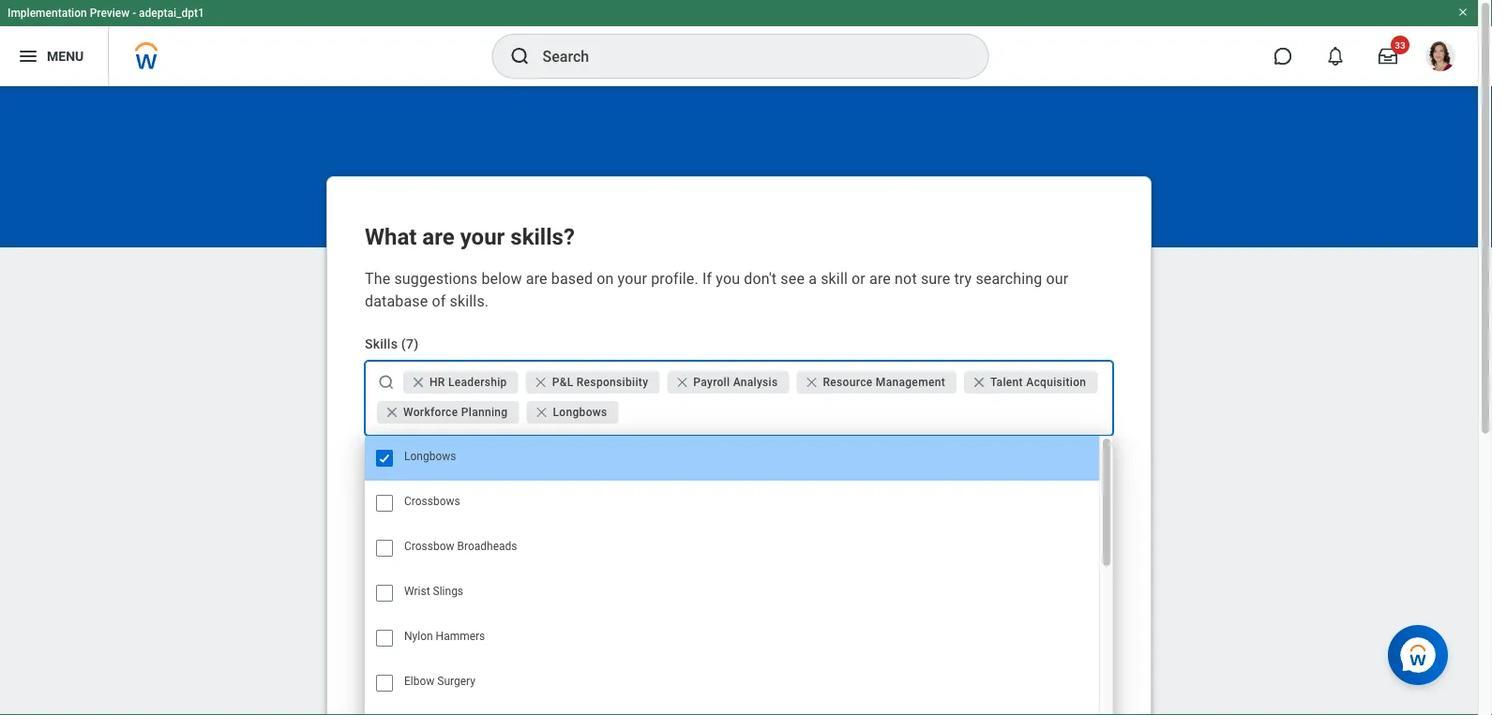 Task type: vqa. For each thing, say whether or not it's contained in the screenshot.
ARE to the middle
yes



Task type: describe. For each thing, give the bounding box(es) containing it.
resources
[[436, 499, 492, 512]]

corporate learning button
[[365, 524, 509, 546]]

close environment banner image
[[1458, 7, 1469, 18]]

Skills (7) field
[[623, 403, 1105, 422]]

a
[[809, 270, 817, 288]]

wrist slings
[[404, 585, 464, 599]]

wrist
[[404, 585, 430, 599]]

payroll
[[694, 376, 730, 389]]

slings
[[433, 585, 464, 599]]

acquisition
[[1027, 376, 1087, 389]]

implementation preview -   adeptai_dpt1
[[8, 7, 204, 20]]

if
[[703, 270, 712, 288]]

remove image left analysis
[[675, 375, 694, 390]]

talent acquisition
[[991, 376, 1087, 389]]

p&l
[[552, 376, 574, 389]]

adeptai_dpt1
[[139, 7, 204, 20]]

longbows inside option
[[404, 450, 456, 463]]

don't
[[744, 270, 777, 288]]

suggestions
[[394, 270, 478, 288]]

profile.
[[651, 270, 699, 288]]

justify image
[[17, 45, 39, 68]]

resource
[[823, 376, 873, 389]]

or
[[852, 270, 866, 288]]

our
[[1047, 270, 1069, 288]]

what
[[365, 224, 417, 251]]

nylon hammers option
[[365, 616, 1100, 661]]

p&l responsibiity button
[[526, 372, 660, 394]]

you
[[716, 270, 740, 288]]

talent acquisition button
[[964, 372, 1098, 394]]

payroll analysis
[[694, 376, 778, 389]]

profile logan mcneil image
[[1426, 41, 1456, 75]]

sure
[[921, 270, 951, 288]]

remove image inside longbows button
[[534, 405, 553, 420]]

-
[[132, 7, 136, 20]]

remove image for payroll analysis
[[675, 375, 690, 390]]

hr leadership
[[430, 376, 507, 389]]

corporate
[[395, 529, 448, 542]]

the suggestions below are based on your profile. if you don't see a skill or are not sure try searching our database of skills.
[[365, 270, 1069, 310]]

menu button
[[0, 26, 108, 86]]

corporate learning
[[395, 529, 497, 542]]

your inside the suggestions below are based on your profile. if you don't see a skill or are not sure try searching our database of skills.
[[618, 270, 647, 288]]

skills?
[[511, 224, 575, 251]]

Search Workday  search field
[[543, 36, 950, 77]]

of
[[432, 292, 446, 310]]

not
[[895, 270, 917, 288]]

1 vertical spatial skills
[[433, 463, 466, 479]]

remove image inside resource management button
[[805, 375, 823, 390]]

suggested
[[365, 463, 430, 479]]

p&l responsibiity
[[552, 376, 649, 389]]

menu banner
[[0, 0, 1479, 86]]

elbow surgery
[[404, 676, 476, 689]]

search image
[[377, 373, 396, 392]]

based
[[552, 270, 593, 288]]

what are your skills?
[[365, 224, 575, 251]]

human
[[395, 499, 433, 512]]

0 horizontal spatial are
[[423, 224, 455, 251]]

the
[[365, 270, 391, 288]]

implementation
[[8, 7, 87, 20]]

surgery
[[437, 676, 476, 689]]

inbox large image
[[1379, 47, 1398, 66]]

hammers
[[436, 630, 485, 644]]

(hr)
[[495, 499, 519, 512]]

longbows inside button
[[553, 406, 608, 419]]

nylon hammers
[[404, 630, 485, 644]]

payroll analysis button
[[667, 372, 790, 394]]



Task type: locate. For each thing, give the bounding box(es) containing it.
skills
[[365, 336, 398, 352], [433, 463, 466, 479]]

your
[[460, 224, 505, 251], [618, 270, 647, 288]]

skills (7) list box
[[365, 436, 1114, 716]]

suggested skills
[[365, 463, 466, 479]]

skills up human resources (hr) button
[[433, 463, 466, 479]]

0 vertical spatial skills
[[365, 336, 398, 352]]

on
[[597, 270, 614, 288]]

remove image left "payroll"
[[675, 375, 690, 390]]

2 horizontal spatial are
[[870, 270, 891, 288]]

learning
[[451, 529, 497, 542]]

0 horizontal spatial skills
[[365, 336, 398, 352]]

0 vertical spatial longbows
[[553, 406, 608, 419]]

0 vertical spatial your
[[460, 224, 505, 251]]

crossbow
[[404, 540, 455, 554]]

1 horizontal spatial are
[[526, 270, 548, 288]]

talent
[[991, 376, 1023, 389]]

elbow surgery option
[[365, 661, 1100, 706]]

elbow
[[404, 676, 435, 689]]

remove image
[[534, 375, 549, 390], [675, 375, 694, 390], [675, 375, 690, 390], [805, 375, 823, 390], [534, 405, 549, 420]]

crossbow broadheads option
[[365, 526, 1100, 571]]

notifications large image
[[1327, 47, 1345, 66]]

workforce planning
[[403, 406, 508, 419]]

human resources (hr) button
[[365, 494, 530, 516]]

remove image inside p&l responsibiity button
[[534, 375, 549, 390]]

workforce planning button
[[377, 402, 519, 424]]

remove image inside longbows button
[[534, 405, 549, 420]]

plus image left corporate
[[371, 525, 389, 544]]

skills left (7)
[[365, 336, 398, 352]]

skills.
[[450, 292, 489, 310]]

longbows option
[[365, 436, 1100, 481]]

planning
[[461, 406, 508, 419]]

wrist slings option
[[365, 571, 1100, 616]]

plus image
[[371, 495, 389, 514], [371, 525, 389, 544]]

longbows down workforce
[[404, 450, 456, 463]]

hr leadership button
[[403, 372, 519, 394]]

are up suggestions
[[423, 224, 455, 251]]

1 horizontal spatial longbows
[[553, 406, 608, 419]]

remove image for p&l responsibiity
[[534, 375, 549, 390]]

longbows down p&l responsibiity button
[[553, 406, 608, 419]]

your right on
[[618, 270, 647, 288]]

hr
[[430, 376, 445, 389]]

your up below
[[460, 224, 505, 251]]

nylon
[[404, 630, 433, 644]]

preview
[[90, 7, 130, 20]]

option
[[365, 706, 1100, 716]]

1 vertical spatial your
[[618, 270, 647, 288]]

see
[[781, 270, 805, 288]]

longbows
[[553, 406, 608, 419], [404, 450, 456, 463]]

remove image right analysis
[[805, 375, 823, 390]]

plus image inside corporate learning button
[[371, 525, 389, 544]]

skill
[[821, 270, 848, 288]]

resource management button
[[797, 372, 957, 394]]

plus image for human resources (hr)
[[371, 495, 389, 514]]

leadership
[[448, 376, 507, 389]]

0 horizontal spatial your
[[460, 224, 505, 251]]

below
[[482, 270, 522, 288]]

press left arrow to navigate selected items field
[[623, 398, 1105, 428]]

responsibiity
[[577, 376, 649, 389]]

menu
[[47, 48, 84, 64]]

analysis
[[733, 376, 778, 389]]

plus image left human
[[371, 495, 389, 514]]

plus image inside human resources (hr) button
[[371, 495, 389, 514]]

search image
[[509, 45, 532, 68]]

2 plus image from the top
[[371, 525, 389, 544]]

remove image left p&l in the left of the page
[[534, 375, 549, 390]]

1 vertical spatial plus image
[[371, 525, 389, 544]]

1 vertical spatial longbows
[[404, 450, 456, 463]]

plus image for corporate learning
[[371, 525, 389, 544]]

1 horizontal spatial skills
[[433, 463, 466, 479]]

crossbows option
[[365, 481, 1100, 526]]

1 horizontal spatial your
[[618, 270, 647, 288]]

crossbow broadheads
[[404, 540, 517, 554]]

searching
[[976, 270, 1043, 288]]

33 button
[[1368, 36, 1410, 77]]

33
[[1395, 39, 1406, 51]]

remove image inside resource management button
[[805, 375, 820, 390]]

try
[[955, 270, 972, 288]]

database
[[365, 292, 428, 310]]

(7)
[[401, 336, 419, 352]]

remove image right planning
[[534, 405, 549, 420]]

remove image
[[411, 375, 430, 390], [411, 375, 426, 390], [534, 375, 552, 390], [805, 375, 820, 390], [972, 375, 991, 390], [972, 375, 987, 390], [385, 405, 403, 420], [385, 405, 400, 420], [534, 405, 553, 420]]

skills (7)
[[365, 336, 419, 352]]

are
[[423, 224, 455, 251], [526, 270, 548, 288], [870, 270, 891, 288]]

0 horizontal spatial longbows
[[404, 450, 456, 463]]

resource management
[[823, 376, 946, 389]]

management
[[876, 376, 946, 389]]

workforce
[[403, 406, 458, 419]]

crossbows
[[404, 495, 460, 509]]

broadheads
[[457, 540, 517, 554]]

are right below
[[526, 270, 548, 288]]

remove image inside p&l responsibiity button
[[534, 375, 552, 390]]

longbows button
[[527, 402, 619, 424]]

remove image for longbows
[[534, 405, 549, 420]]

are right or
[[870, 270, 891, 288]]

human resources (hr)
[[395, 499, 519, 512]]

0 vertical spatial plus image
[[371, 495, 389, 514]]

1 plus image from the top
[[371, 495, 389, 514]]



